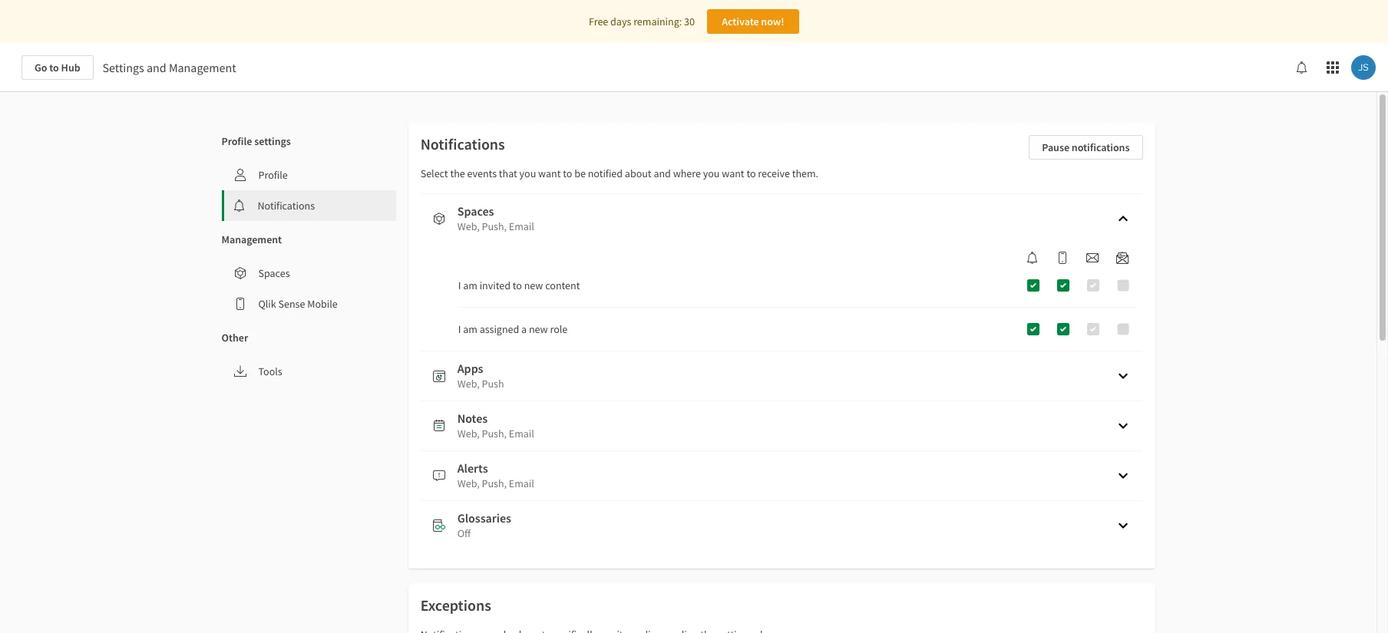 Task type: describe. For each thing, give the bounding box(es) containing it.
30
[[684, 15, 695, 28]]

i am invited to new content
[[458, 279, 580, 293]]

spaces for spaces web, push, email
[[458, 204, 494, 219]]

events
[[467, 167, 497, 181]]

email for notes
[[509, 427, 535, 441]]

receive
[[758, 167, 790, 181]]

activate now! link
[[707, 9, 800, 34]]

activate now!
[[722, 15, 785, 28]]

1 vertical spatial and
[[654, 167, 671, 181]]

notified
[[588, 167, 623, 181]]

days
[[611, 15, 632, 28]]

pause notifications button
[[1030, 135, 1143, 160]]

spaces link
[[222, 258, 396, 289]]

1 vertical spatial management
[[222, 233, 282, 247]]

profile for profile settings
[[222, 134, 252, 148]]

sense
[[278, 297, 305, 311]]

notifications sent to your email image
[[1087, 252, 1099, 264]]

am for assigned
[[463, 323, 478, 336]]

spaces web, push, email
[[458, 204, 535, 234]]

alerts web, push, email
[[458, 461, 535, 491]]

content
[[546, 279, 580, 293]]

be
[[575, 167, 586, 181]]

now!
[[761, 15, 785, 28]]

notes web, push, email
[[458, 411, 535, 441]]

settings
[[103, 60, 144, 75]]

apps
[[458, 361, 484, 376]]

push notifications in qlik sense mobile element
[[1050, 252, 1075, 264]]

hub
[[61, 61, 80, 75]]

qlik sense mobile link
[[222, 289, 396, 320]]

about
[[625, 167, 652, 181]]

push
[[482, 377, 504, 391]]

notes
[[458, 411, 488, 426]]

go to hub link
[[22, 55, 93, 80]]

go to hub
[[35, 61, 80, 75]]

apps web, push
[[458, 361, 504, 391]]

remaining:
[[634, 15, 682, 28]]

go
[[35, 61, 47, 75]]

notifications bundled in a daily email digest image
[[1116, 252, 1129, 264]]

push notifications in qlik sense mobile image
[[1057, 252, 1069, 264]]

pause
[[1043, 141, 1070, 154]]

select
[[421, 167, 448, 181]]

1 you from the left
[[520, 167, 536, 181]]

0 horizontal spatial notifications
[[258, 199, 315, 213]]

2 you from the left
[[703, 167, 720, 181]]

web, for notes
[[458, 427, 480, 441]]

new for content
[[524, 279, 543, 293]]

settings
[[254, 134, 291, 148]]

to left receive
[[747, 167, 756, 181]]

that
[[499, 167, 518, 181]]

web, for spaces
[[458, 220, 480, 234]]

alerts
[[458, 461, 488, 476]]

profile link
[[222, 160, 396, 190]]

assigned
[[480, 323, 519, 336]]

free
[[589, 15, 609, 28]]

notifications when using qlik sense in a browser image
[[1027, 252, 1039, 264]]



Task type: vqa. For each thing, say whether or not it's contained in the screenshot.


Task type: locate. For each thing, give the bounding box(es) containing it.
notifications bundled in a daily email digest element
[[1110, 252, 1135, 264]]

0 vertical spatial and
[[147, 60, 166, 75]]

settings and management
[[103, 60, 236, 75]]

push, down alerts
[[482, 477, 507, 491]]

push, for notes
[[482, 427, 507, 441]]

off
[[458, 527, 471, 541]]

new for role
[[529, 323, 548, 336]]

push, down the events
[[482, 220, 507, 234]]

1 vertical spatial spaces
[[258, 267, 290, 280]]

new right a
[[529, 323, 548, 336]]

glossaries off
[[458, 511, 512, 541]]

2 am from the top
[[463, 323, 478, 336]]

push, inside alerts web, push, email
[[482, 477, 507, 491]]

1 vertical spatial am
[[463, 323, 478, 336]]

email inside spaces web, push, email
[[509, 220, 535, 234]]

1 vertical spatial notifications
[[258, 199, 315, 213]]

2 i from the top
[[458, 323, 461, 336]]

the
[[450, 167, 465, 181]]

web, inside notes web, push, email
[[458, 427, 480, 441]]

web, down notes
[[458, 427, 480, 441]]

0 vertical spatial notifications
[[421, 134, 505, 154]]

want left receive
[[722, 167, 745, 181]]

pause notifications
[[1043, 141, 1130, 154]]

new
[[524, 279, 543, 293], [529, 323, 548, 336]]

notifications down profile link
[[258, 199, 315, 213]]

1 push, from the top
[[482, 220, 507, 234]]

web, inside apps web, push
[[458, 377, 480, 391]]

spaces down the events
[[458, 204, 494, 219]]

notifications up the
[[421, 134, 505, 154]]

profile
[[222, 134, 252, 148], [258, 168, 288, 182]]

0 vertical spatial management
[[169, 60, 236, 75]]

email inside notes web, push, email
[[509, 427, 535, 441]]

0 vertical spatial spaces
[[458, 204, 494, 219]]

and
[[147, 60, 166, 75], [654, 167, 671, 181]]

1 horizontal spatial you
[[703, 167, 720, 181]]

mobile
[[307, 297, 338, 311]]

new left the content
[[524, 279, 543, 293]]

1 vertical spatial email
[[509, 427, 535, 441]]

to left the be
[[563, 167, 573, 181]]

to
[[49, 61, 59, 75], [563, 167, 573, 181], [747, 167, 756, 181], [513, 279, 522, 293]]

1 horizontal spatial want
[[722, 167, 745, 181]]

web, down the
[[458, 220, 480, 234]]

push, down notes
[[482, 427, 507, 441]]

i left invited
[[458, 279, 461, 293]]

2 vertical spatial push,
[[482, 477, 507, 491]]

1 vertical spatial new
[[529, 323, 548, 336]]

2 vertical spatial email
[[509, 477, 535, 491]]

0 horizontal spatial and
[[147, 60, 166, 75]]

3 push, from the top
[[482, 477, 507, 491]]

1 horizontal spatial profile
[[258, 168, 288, 182]]

web, inside spaces web, push, email
[[458, 220, 480, 234]]

notifications sent to your email element
[[1080, 252, 1105, 264]]

and right settings
[[147, 60, 166, 75]]

0 vertical spatial am
[[463, 279, 478, 293]]

email for spaces
[[509, 220, 535, 234]]

profile down settings
[[258, 168, 288, 182]]

invited
[[480, 279, 511, 293]]

0 horizontal spatial profile
[[222, 134, 252, 148]]

1 am from the top
[[463, 279, 478, 293]]

i for i am invited to new content
[[458, 279, 461, 293]]

management
[[169, 60, 236, 75], [222, 233, 282, 247]]

0 horizontal spatial spaces
[[258, 267, 290, 280]]

push, inside notes web, push, email
[[482, 427, 507, 441]]

a
[[522, 323, 527, 336]]

am left invited
[[463, 279, 478, 293]]

where
[[673, 167, 701, 181]]

0 vertical spatial profile
[[222, 134, 252, 148]]

notifications
[[1072, 141, 1130, 154]]

email up alerts web, push, email
[[509, 427, 535, 441]]

want left the be
[[539, 167, 561, 181]]

qlik
[[258, 297, 276, 311]]

you right where
[[703, 167, 720, 181]]

profile settings
[[222, 134, 291, 148]]

email up 'glossaries'
[[509, 477, 535, 491]]

email inside alerts web, push, email
[[509, 477, 535, 491]]

to right go
[[49, 61, 59, 75]]

them.
[[792, 167, 819, 181]]

you right that
[[520, 167, 536, 181]]

1 email from the top
[[509, 220, 535, 234]]

you
[[520, 167, 536, 181], [703, 167, 720, 181]]

web, inside alerts web, push, email
[[458, 477, 480, 491]]

tools
[[258, 365, 282, 379]]

notifications when using qlik sense in a browser element
[[1020, 252, 1045, 264]]

tools link
[[222, 356, 396, 387]]

push, for alerts
[[482, 477, 507, 491]]

profile for profile
[[258, 168, 288, 182]]

free days remaining: 30
[[589, 15, 695, 28]]

push,
[[482, 220, 507, 234], [482, 427, 507, 441], [482, 477, 507, 491]]

2 email from the top
[[509, 427, 535, 441]]

1 i from the top
[[458, 279, 461, 293]]

0 vertical spatial push,
[[482, 220, 507, 234]]

1 vertical spatial i
[[458, 323, 461, 336]]

4 web, from the top
[[458, 477, 480, 491]]

3 web, from the top
[[458, 427, 480, 441]]

2 web, from the top
[[458, 377, 480, 391]]

glossaries
[[458, 511, 512, 526]]

push, inside spaces web, push, email
[[482, 220, 507, 234]]

activate
[[722, 15, 759, 28]]

1 vertical spatial push,
[[482, 427, 507, 441]]

am
[[463, 279, 478, 293], [463, 323, 478, 336]]

2 push, from the top
[[482, 427, 507, 441]]

role
[[550, 323, 568, 336]]

jacob simon image
[[1352, 55, 1376, 80]]

3 email from the top
[[509, 477, 535, 491]]

i
[[458, 279, 461, 293], [458, 323, 461, 336]]

i for i am assigned a new role
[[458, 323, 461, 336]]

and right about
[[654, 167, 671, 181]]

profile left settings
[[222, 134, 252, 148]]

0 horizontal spatial want
[[539, 167, 561, 181]]

spaces inside spaces web, push, email
[[458, 204, 494, 219]]

spaces
[[458, 204, 494, 219], [258, 267, 290, 280]]

2 want from the left
[[722, 167, 745, 181]]

profile inside profile link
[[258, 168, 288, 182]]

select the events that you want to be notified about and where you want to receive them.
[[421, 167, 819, 181]]

web, for apps
[[458, 377, 480, 391]]

1 horizontal spatial notifications
[[421, 134, 505, 154]]

qlik sense mobile
[[258, 297, 338, 311]]

i left assigned
[[458, 323, 461, 336]]

am left assigned
[[463, 323, 478, 336]]

email for alerts
[[509, 477, 535, 491]]

1 vertical spatial profile
[[258, 168, 288, 182]]

1 web, from the top
[[458, 220, 480, 234]]

0 vertical spatial i
[[458, 279, 461, 293]]

spaces for spaces
[[258, 267, 290, 280]]

web, down apps
[[458, 377, 480, 391]]

spaces up qlik
[[258, 267, 290, 280]]

spaces inside spaces link
[[258, 267, 290, 280]]

push, for spaces
[[482, 220, 507, 234]]

other
[[222, 331, 248, 345]]

email down that
[[509, 220, 535, 234]]

notifications
[[421, 134, 505, 154], [258, 199, 315, 213]]

web, for alerts
[[458, 477, 480, 491]]

want
[[539, 167, 561, 181], [722, 167, 745, 181]]

0 vertical spatial new
[[524, 279, 543, 293]]

to right invited
[[513, 279, 522, 293]]

email
[[509, 220, 535, 234], [509, 427, 535, 441], [509, 477, 535, 491]]

exceptions
[[421, 596, 492, 615]]

am for invited
[[463, 279, 478, 293]]

1 horizontal spatial and
[[654, 167, 671, 181]]

1 want from the left
[[539, 167, 561, 181]]

notifications link
[[224, 190, 396, 221]]

0 vertical spatial email
[[509, 220, 535, 234]]

web,
[[458, 220, 480, 234], [458, 377, 480, 391], [458, 427, 480, 441], [458, 477, 480, 491]]

1 horizontal spatial spaces
[[458, 204, 494, 219]]

web, down alerts
[[458, 477, 480, 491]]

0 horizontal spatial you
[[520, 167, 536, 181]]

i am assigned a new role
[[458, 323, 568, 336]]



